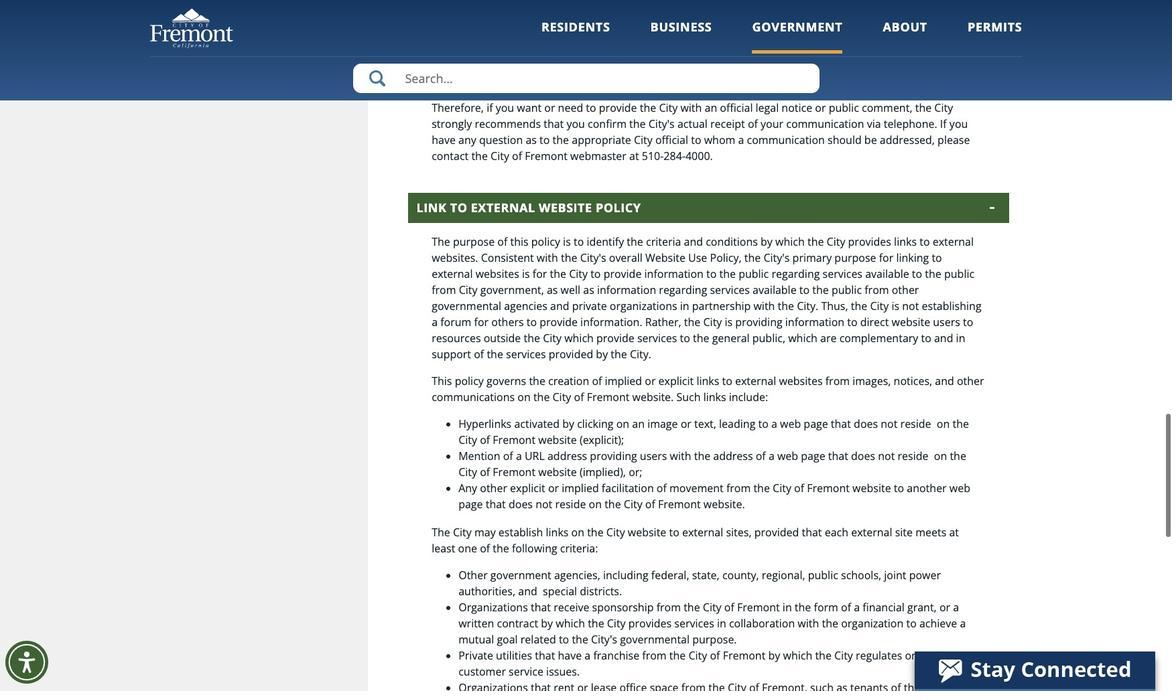 Task type: describe. For each thing, give the bounding box(es) containing it.
mutual
[[459, 633, 494, 648]]

however,
[[476, 85, 522, 100]]

unable
[[576, 85, 610, 100]]

it
[[432, 53, 439, 67]]

1 vertical spatial communications
[[750, 85, 833, 100]]

are inside the purpose of this policy is to identify the criteria and conditions by which the city provides links to external websites. consistent with the city's overall website use policy, the city's primary purpose for linking to external websites is for the city to provide information to the public regarding services available to the public from city government, as well as information regarding services available to the public from other governmental agencies and private organizations in partnership with the city. thus, the city is not establishing a forum for others to provide information. rather, the city is providing information to direct website users to resources outside the city which provide services to the general public, which are complementary to and in support of the services provided by the city.
[[821, 331, 837, 346]]

by down collaboration
[[769, 649, 781, 664]]

explicit inside "hyperlinks activated by clicking on an image or text, leading to a web page that does not reside  on the city of fremont website (explicit); mention of a url address providing users with the address of a web page that does not reside  on the city of fremont website (implied), or; any other explicit or implied facilitation of movement from the city of fremont website to another web page that does not reside on the city of fremont website."
[[510, 481, 546, 496]]

hyperlinks activated by clicking on an image or text, leading to a web page that does not reside  on the city of fremont website (explicit); mention of a url address providing users with the address of a web page that does not reside  on the city of fremont website (implied), or; any other explicit or implied facilitation of movement from the city of fremont website to another web page that does not reside on the city of fremont website.
[[459, 417, 971, 512]]

this
[[510, 235, 529, 249]]

0 horizontal spatial you
[[496, 101, 514, 116]]

public inside other government agencies, including federal, state, county, regional, public schools, joint power authorities, and  special districts. organizations that receive sponsorship from the city of fremont in the form of a financial grant, or a written contract by which the city provides services in collaboration with the organization to achieve a mutual goal related to the city's governmental purpose. private utilities that have a franchise from the city of fremont by which the city regulates or monitors customer service issues.
[[808, 568, 839, 583]]

include:
[[729, 390, 768, 405]]

joint
[[885, 568, 907, 583]]

0 horizontal spatial regarding
[[659, 283, 708, 298]]

direct
[[861, 315, 889, 330]]

links inside the purpose of this policy is to identify the criteria and conditions by which the city provides links to external websites. consistent with the city's overall website use policy, the city's primary purpose for linking to external websites is for the city to provide information to the public regarding services available to the public from city government, as well as information regarding services available to the public from other governmental agencies and private organizations in partnership with the city. thus, the city is not establishing a forum for others to provide information. rather, the city is providing information to direct website users to resources outside the city which provide services to the general public, which are complementary to and in support of the services provided by the city.
[[894, 235, 917, 249]]

0 horizontal spatial available
[[753, 283, 797, 298]]

for left linking
[[879, 251, 894, 265]]

0 vertical spatial information
[[645, 267, 704, 281]]

services down outside
[[506, 347, 546, 362]]

not inside it is important for users of the city's website to understand that messages transmitted via the internet are not always reliable. the city will make every effort to maintain the reliability of communications via the city's website, however, the city is unable to guarantee that any such communications will be received by the city. therefore, if you want or need to provide the city with an official legal notice or public comment, the city strongly recommends that you confirm the city's actual receipt of your communication via telephone. if you have any question as to the appropriate city official to whom a communication should be addressed, please contact the city of fremont webmaster at 510-284-4000.
[[963, 53, 980, 67]]

rather,
[[645, 315, 682, 330]]

2 vertical spatial information
[[786, 315, 845, 330]]

establish
[[499, 526, 543, 540]]

the for city
[[432, 526, 450, 540]]

clicking
[[577, 417, 614, 432]]

other
[[459, 568, 488, 583]]

franchise
[[594, 649, 640, 664]]

not inside the purpose of this policy is to identify the criteria and conditions by which the city provides links to external websites. consistent with the city's overall website use policy, the city's primary purpose for linking to external websites is for the city to provide information to the public regarding services available to the public from city government, as well as information regarding services available to the public from other governmental agencies and private organizations in partnership with the city. thus, the city is not establishing a forum for others to provide information. rather, the city is providing information to direct website users to resources outside the city which provide services to the general public, which are complementary to and in support of the services provided by the city.
[[903, 299, 919, 314]]

including
[[603, 568, 649, 583]]

sites,
[[726, 526, 752, 540]]

organizations
[[459, 601, 528, 615]]

fremont up url on the bottom left
[[493, 433, 536, 448]]

or up "achieve"
[[940, 601, 951, 615]]

1 vertical spatial official
[[656, 133, 689, 148]]

others
[[492, 315, 524, 330]]

from inside "hyperlinks activated by clicking on an image or text, leading to a web page that does not reside  on the city of fremont website (explicit); mention of a url address providing users with the address of a web page that does not reside  on the city of fremont website (implied), or; any other explicit or implied facilitation of movement from the city of fremont website to another web page that does not reside on the city of fremont website."
[[727, 481, 751, 496]]

provide inside it is important for users of the city's website to understand that messages transmitted via the internet are not always reliable. the city will make every effort to maintain the reliability of communications via the city's website, however, the city is unable to guarantee that any such communications will be received by the city. therefore, if you want or need to provide the city with an official legal notice or public comment, the city strongly recommends that you confirm the city's actual receipt of your communication via telephone. if you have any question as to the appropriate city official to whom a communication should be addressed, please contact the city of fremont webmaster at 510-284-4000.
[[599, 101, 637, 116]]

provide down information.
[[597, 331, 635, 346]]

implied inside "hyperlinks activated by clicking on an image or text, leading to a web page that does not reside  on the city of fremont website (explicit); mention of a url address providing users with the address of a web page that does not reside  on the city of fremont website (implied), or; any other explicit or implied facilitation of movement from the city of fremont website to another web page that does not reside on the city of fremont website."
[[562, 481, 599, 496]]

provides inside the purpose of this policy is to identify the criteria and conditions by which the city provides links to external websites. consistent with the city's overall website use policy, the city's primary purpose for linking to external websites is for the city to provide information to the public regarding services available to the public from city government, as well as information regarding services available to the public from other governmental agencies and private organizations in partnership with the city. thus, the city is not establishing a forum for others to provide information. rather, the city is providing information to direct website users to resources outside the city which provide services to the general public, which are complementary to and in support of the services provided by the city.
[[848, 235, 892, 249]]

on inside 'the city may establish links on the city website to external sites, provided that each external site meets at least one of the following criteria:'
[[572, 526, 585, 540]]

1 vertical spatial does
[[851, 449, 876, 464]]

fremont down the purpose.
[[723, 649, 766, 664]]

images,
[[853, 374, 891, 389]]

site
[[895, 526, 913, 540]]

districts.
[[580, 585, 622, 599]]

purpose.
[[693, 633, 737, 648]]

monitors
[[919, 649, 964, 664]]

link to external website policy
[[417, 200, 641, 216]]

1 vertical spatial city.
[[797, 299, 819, 314]]

2 vertical spatial does
[[509, 497, 533, 512]]

1 vertical spatial communication
[[747, 133, 825, 148]]

from down websites.
[[432, 283, 456, 298]]

users inside it is important for users of the city's website to understand that messages transmitted via the internet are not always reliable. the city will make every effort to maintain the reliability of communications via the city's website, however, the city is unable to guarantee that any such communications will be received by the city. therefore, if you want or need to provide the city with an official legal notice or public comment, the city strongly recommends that you confirm the city's actual receipt of your communication via telephone. if you have any question as to the appropriate city official to whom a communication should be addressed, please contact the city of fremont webmaster at 510-284-4000.
[[522, 53, 550, 67]]

receipt
[[711, 117, 745, 132]]

0 vertical spatial page
[[804, 417, 828, 432]]

appropriate
[[572, 133, 631, 148]]

by right conditions
[[761, 235, 773, 249]]

movement
[[670, 481, 724, 496]]

(implied),
[[580, 465, 626, 480]]

facilitation
[[602, 481, 654, 496]]

your
[[761, 117, 784, 132]]

meets
[[916, 526, 947, 540]]

permits
[[968, 19, 1023, 35]]

stay connected image
[[915, 652, 1154, 690]]

which up primary
[[776, 235, 805, 249]]

government link
[[753, 19, 843, 53]]

provide down overall
[[604, 267, 642, 281]]

website inside 'the city may establish links on the city website to external sites, provided that each external site meets at least one of the following criteria:'
[[628, 526, 667, 540]]

legal
[[756, 101, 779, 116]]

thus,
[[822, 299, 848, 314]]

policy inside 'this policy governs the creation of implied or explicit links to external websites from images, notices, and other communications on the city of fremont website. such links include:'
[[455, 374, 484, 389]]

notice
[[782, 101, 813, 116]]

the inside it is important for users of the city's website to understand that messages transmitted via the internet are not always reliable. the city will make every effort to maintain the reliability of communications via the city's website, however, the city is unable to guarantee that any such communications will be received by the city. therefore, if you want or need to provide the city with an official legal notice or public comment, the city strongly recommends that you confirm the city's actual receipt of your communication via telephone. if you have any question as to the appropriate city official to whom a communication should be addressed, please contact the city of fremont webmaster at 510-284-4000.
[[511, 69, 529, 83]]

about
[[883, 19, 928, 35]]

in up the purpose.
[[717, 617, 727, 631]]

1 horizontal spatial will
[[836, 85, 852, 100]]

city's down identify
[[580, 251, 606, 265]]

whom
[[704, 133, 736, 148]]

other inside 'this policy governs the creation of implied or explicit links to external websites from images, notices, and other communications on the city of fremont website. such links include:'
[[957, 374, 985, 389]]

transmitted
[[804, 53, 862, 67]]

leading
[[719, 417, 756, 432]]

on inside 'this policy governs the creation of implied or explicit links to external websites from images, notices, and other communications on the city of fremont website. such links include:'
[[518, 390, 531, 405]]

special
[[543, 585, 577, 599]]

reliability
[[743, 69, 789, 83]]

outside
[[484, 331, 521, 346]]

which down private on the top of the page
[[565, 331, 594, 346]]

city's up make
[[584, 53, 611, 67]]

and inside 'this policy governs the creation of implied or explicit links to external websites from images, notices, and other communications on the city of fremont website. such links include:'
[[935, 374, 955, 389]]

at inside it is important for users of the city's website to understand that messages transmitted via the internet are not always reliable. the city will make every effort to maintain the reliability of communications via the city's website, however, the city is unable to guarantee that any such communications will be received by the city. therefore, if you want or need to provide the city with an official legal notice or public comment, the city strongly recommends that you confirm the city's actual receipt of your communication via telephone. if you have any question as to the appropriate city official to whom a communication should be addressed, please contact the city of fremont webmaster at 510-284-4000.
[[630, 149, 639, 164]]

links inside 'the city may establish links on the city website to external sites, provided that each external site meets at least one of the following criteria:'
[[546, 526, 569, 540]]

is up 'government,'
[[522, 267, 530, 281]]

0 vertical spatial any
[[703, 85, 721, 100]]

fremont up each
[[807, 481, 850, 496]]

in up rather,
[[680, 299, 690, 314]]

provide down well
[[540, 315, 578, 330]]

if
[[940, 117, 947, 132]]

fremont down url on the bottom left
[[493, 465, 536, 480]]

is up "general"
[[725, 315, 733, 330]]

to inside 'this policy governs the creation of implied or explicit links to external websites from images, notices, and other communications on the city of fremont website. such links include:'
[[722, 374, 733, 389]]

2 vertical spatial page
[[459, 497, 483, 512]]

resources
[[432, 331, 481, 346]]

as inside it is important for users of the city's website to understand that messages transmitted via the internet are not always reliable. the city will make every effort to maintain the reliability of communications via the city's website, however, the city is unable to guarantee that any such communications will be received by the city. therefore, if you want or need to provide the city with an official legal notice or public comment, the city strongly recommends that you confirm the city's actual receipt of your communication via telephone. if you have any question as to the appropriate city official to whom a communication should be addressed, please contact the city of fremont webmaster at 510-284-4000.
[[526, 133, 537, 148]]

and down well
[[550, 299, 570, 314]]

use
[[689, 251, 708, 265]]

any
[[459, 481, 477, 496]]

external
[[471, 200, 535, 216]]

0 vertical spatial web
[[780, 417, 801, 432]]

external down websites.
[[432, 267, 473, 281]]

or right notice
[[815, 101, 826, 116]]

governs
[[487, 374, 526, 389]]

fremont inside 'this policy governs the creation of implied or explicit links to external websites from images, notices, and other communications on the city of fremont website. such links include:'
[[587, 390, 630, 405]]

2 horizontal spatial you
[[950, 117, 968, 132]]

by inside it is important for users of the city's website to understand that messages transmitted via the internet are not always reliable. the city will make every effort to maintain the reliability of communications via the city's website, however, the city is unable to guarantee that any such communications will be received by the city. therefore, if you want or need to provide the city with an official legal notice or public comment, the city strongly recommends that you confirm the city's actual receipt of your communication via telephone. if you have any question as to the appropriate city official to whom a communication should be addressed, please contact the city of fremont webmaster at 510-284-4000.
[[916, 85, 927, 100]]

governmental inside the purpose of this policy is to identify the criteria and conditions by which the city provides links to external websites. consistent with the city's overall website use policy, the city's primary purpose for linking to external websites is for the city to provide information to the public regarding services available to the public from city government, as well as information regarding services available to the public from other governmental agencies and private organizations in partnership with the city. thus, the city is not establishing a forum for others to provide information. rather, the city is providing information to direct website users to resources outside the city which provide services to the general public, which are complementary to and in support of the services provided by the city.
[[432, 299, 502, 314]]

services up thus,
[[823, 267, 863, 281]]

power
[[910, 568, 941, 583]]

contact
[[432, 149, 469, 164]]

sponsorship
[[592, 601, 654, 615]]

comment,
[[862, 101, 913, 116]]

primary
[[793, 251, 832, 265]]

federal,
[[651, 568, 690, 583]]

fremont inside it is important for users of the city's website to understand that messages transmitted via the internet are not always reliable. the city will make every effort to maintain the reliability of communications via the city's website, however, the city is unable to guarantee that any such communications will be received by the city. therefore, if you want or need to provide the city with an official legal notice or public comment, the city strongly recommends that you confirm the city's actual receipt of your communication via telephone. if you have any question as to the appropriate city official to whom a communication should be addressed, please contact the city of fremont webmaster at 510-284-4000.
[[525, 149, 568, 164]]

implied inside 'this policy governs the creation of implied or explicit links to external websites from images, notices, and other communications on the city of fremont website. such links include:'
[[605, 374, 642, 389]]

0 vertical spatial via
[[865, 53, 879, 67]]

services up partnership
[[710, 283, 750, 298]]

for right forum
[[474, 315, 489, 330]]

by inside "hyperlinks activated by clicking on an image or text, leading to a web page that does not reside  on the city of fremont website (explicit); mention of a url address providing users with the address of a web page that does not reside  on the city of fremont website (implied), or; any other explicit or implied facilitation of movement from the city of fremont website to another web page that does not reside on the city of fremont website."
[[563, 417, 575, 432]]

links up such
[[697, 374, 720, 389]]

in down establishing
[[956, 331, 966, 346]]

public up establishing
[[945, 267, 975, 281]]

public down policy,
[[739, 267, 769, 281]]

1 vertical spatial web
[[778, 449, 799, 464]]

are inside it is important for users of the city's website to understand that messages transmitted via the internet are not always reliable. the city will make every effort to maintain the reliability of communications via the city's website, however, the city is unable to guarantee that any such communications will be received by the city. therefore, if you want or need to provide the city with an official legal notice or public comment, the city strongly recommends that you confirm the city's actual receipt of your communication via telephone. if you have any question as to the appropriate city official to whom a communication should be addressed, please contact the city of fremont webmaster at 510-284-4000.
[[944, 53, 960, 67]]

which right "public,"
[[789, 331, 818, 346]]

0 horizontal spatial any
[[459, 133, 476, 148]]

recommends
[[475, 117, 541, 132]]

messages
[[752, 53, 801, 67]]

or left the monitors
[[905, 649, 916, 664]]

website inside the purpose of this policy is to identify the criteria and conditions by which the city provides links to external websites. consistent with the city's overall website use policy, the city's primary purpose for linking to external websites is for the city to provide information to the public regarding services available to the public from city government, as well as information regarding services available to the public from other governmental agencies and private organizations in partnership with the city. thus, the city is not establishing a forum for others to provide information. rather, the city is providing information to direct website users to resources outside the city which provide services to the general public, which are complementary to and in support of the services provided by the city.
[[646, 251, 686, 265]]

fremont up collaboration
[[737, 601, 780, 615]]

0 vertical spatial be
[[855, 85, 868, 100]]

other inside the purpose of this policy is to identify the criteria and conditions by which the city provides links to external websites. consistent with the city's overall website use policy, the city's primary purpose for linking to external websites is for the city to provide information to the public regarding services available to the public from city government, as well as information regarding services available to the public from other governmental agencies and private organizations in partnership with the city. thus, the city is not establishing a forum for others to provide information. rather, the city is providing information to direct website users to resources outside the city which provide services to the general public, which are complementary to and in support of the services provided by the city.
[[892, 283, 919, 298]]

criteria:
[[560, 542, 598, 556]]

always
[[432, 69, 465, 83]]

overall
[[609, 251, 643, 265]]

website down activated
[[539, 433, 577, 448]]

external left 'site'
[[852, 526, 893, 540]]

activated
[[514, 417, 560, 432]]

website left another
[[853, 481, 891, 496]]

partnership
[[692, 299, 751, 314]]

addressed,
[[880, 133, 935, 148]]

city's left primary
[[764, 251, 790, 265]]

consistent
[[481, 251, 534, 265]]

for up 'government,'
[[533, 267, 547, 281]]

such
[[677, 390, 701, 405]]

customer
[[459, 665, 506, 680]]

1 horizontal spatial regarding
[[772, 267, 820, 281]]

following
[[512, 542, 558, 556]]

receive
[[554, 601, 590, 615]]

government
[[491, 568, 552, 583]]

and down establishing
[[935, 331, 954, 346]]

maintain
[[677, 69, 721, 83]]

question
[[479, 133, 523, 148]]

1 vertical spatial page
[[801, 449, 826, 464]]

with inside other government agencies, including federal, state, county, regional, public schools, joint power authorities, and  special districts. organizations that receive sponsorship from the city of fremont in the form of a financial grant, or a written contract by which the city provides services in collaboration with the organization to achieve a mutual goal related to the city's governmental purpose. private utilities that have a franchise from the city of fremont by which the city regulates or monitors customer service issues.
[[798, 617, 819, 631]]

or up reside
[[548, 481, 559, 496]]

1 address from the left
[[548, 449, 587, 464]]

1 vertical spatial via
[[890, 69, 904, 83]]

regulates
[[856, 649, 903, 664]]

0 vertical spatial purpose
[[453, 235, 495, 249]]

0 horizontal spatial website
[[539, 200, 592, 216]]

which down receive
[[556, 617, 585, 631]]

website inside it is important for users of the city's website to understand that messages transmitted via the internet are not always reliable. the city will make every effort to maintain the reliability of communications via the city's website, however, the city is unable to guarantee that any such communications will be received by the city. therefore, if you want or need to provide the city with an official legal notice or public comment, the city strongly recommends that you confirm the city's actual receipt of your communication via telephone. if you have any question as to the appropriate city official to whom a communication should be addressed, please contact the city of fremont webmaster at 510-284-4000.
[[613, 53, 652, 67]]

if
[[487, 101, 493, 116]]

communications inside 'this policy governs the creation of implied or explicit links to external websites from images, notices, and other communications on the city of fremont website. such links include:'
[[432, 390, 515, 405]]

links right such
[[704, 390, 726, 405]]

is right 'it'
[[441, 53, 449, 67]]

have inside it is important for users of the city's website to understand that messages transmitted via the internet are not always reliable. the city will make every effort to maintain the reliability of communications via the city's website, however, the city is unable to guarantee that any such communications will be received by the city. therefore, if you want or need to provide the city with an official legal notice or public comment, the city strongly recommends that you confirm the city's actual receipt of your communication via telephone. if you have any question as to the appropriate city official to whom a communication should be addressed, please contact the city of fremont webmaster at 510-284-4000.
[[432, 133, 456, 148]]

text,
[[695, 417, 717, 432]]

contract
[[497, 617, 538, 631]]

is up the need
[[565, 85, 573, 100]]



Task type: locate. For each thing, give the bounding box(es) containing it.
regarding down use at the right
[[659, 283, 708, 298]]

from down federal,
[[657, 601, 681, 615]]

other inside "hyperlinks activated by clicking on an image or text, leading to a web page that does not reside  on the city of fremont website (explicit); mention of a url address providing users with the address of a web page that does not reside  on the city of fremont website (implied), or; any other explicit or implied facilitation of movement from the city of fremont website to another web page that does not reside on the city of fremont website."
[[480, 481, 507, 496]]

1 horizontal spatial official
[[720, 101, 753, 116]]

mention
[[459, 449, 501, 464]]

an
[[705, 101, 717, 116], [632, 417, 645, 432]]

such
[[724, 85, 747, 100]]

1 horizontal spatial explicit
[[659, 374, 694, 389]]

0 horizontal spatial are
[[821, 331, 837, 346]]

users down establishing
[[933, 315, 961, 330]]

and up use at the right
[[684, 235, 703, 249]]

1 vertical spatial implied
[[562, 481, 599, 496]]

or up image at bottom right
[[645, 374, 656, 389]]

for inside it is important for users of the city's website to understand that messages transmitted via the internet are not always reliable. the city will make every effort to maintain the reliability of communications via the city's website, however, the city is unable to guarantee that any such communications will be received by the city. therefore, if you want or need to provide the city with an official legal notice or public comment, the city strongly recommends that you confirm the city's actual receipt of your communication via telephone. if you have any question as to the appropriate city official to whom a communication should be addressed, please contact the city of fremont webmaster at 510-284-4000.
[[505, 53, 520, 67]]

about link
[[883, 19, 928, 53]]

1 vertical spatial any
[[459, 133, 476, 148]]

image
[[648, 417, 678, 432]]

0 horizontal spatial implied
[[562, 481, 599, 496]]

1 vertical spatial governmental
[[620, 633, 690, 648]]

you right if
[[950, 117, 968, 132]]

the up websites.
[[432, 235, 450, 249]]

at left 510-
[[630, 149, 639, 164]]

0 horizontal spatial at
[[630, 149, 639, 164]]

a
[[738, 133, 744, 148], [432, 315, 438, 330], [772, 417, 778, 432], [516, 449, 522, 464], [769, 449, 775, 464], [854, 601, 860, 615], [953, 601, 959, 615], [960, 617, 966, 631], [585, 649, 591, 664]]

at right meets
[[950, 526, 959, 540]]

and right notices,
[[935, 374, 955, 389]]

users inside "hyperlinks activated by clicking on an image or text, leading to a web page that does not reside  on the city of fremont website (explicit); mention of a url address providing users with the address of a web page that does not reside  on the city of fremont website (implied), or; any other explicit or implied facilitation of movement from the city of fremont website to another web page that does not reside on the city of fremont website."
[[640, 449, 667, 464]]

2 vertical spatial web
[[950, 481, 971, 496]]

communication up should
[[787, 117, 865, 132]]

make
[[573, 69, 600, 83]]

at inside 'the city may establish links on the city website to external sites, provided that each external site meets at least one of the following criteria:'
[[950, 526, 959, 540]]

which down collaboration
[[783, 649, 813, 664]]

0 horizontal spatial explicit
[[510, 481, 546, 496]]

external up establishing
[[933, 235, 974, 249]]

is up complementary
[[892, 299, 900, 314]]

website inside the purpose of this policy is to identify the criteria and conditions by which the city provides links to external websites. consistent with the city's overall website use policy, the city's primary purpose for linking to external websites is for the city to provide information to the public regarding services available to the public from city government, as well as information regarding services available to the public from other governmental agencies and private organizations in partnership with the city. thus, the city is not establishing a forum for others to provide information. rather, the city is providing information to direct website users to resources outside the city which provide services to the general public, which are complementary to and in support of the services provided by the city.
[[892, 315, 931, 330]]

1 vertical spatial providing
[[590, 449, 637, 464]]

purpose up websites.
[[453, 235, 495, 249]]

from right franchise
[[642, 649, 667, 664]]

Search text field
[[353, 64, 820, 93]]

2 horizontal spatial other
[[957, 374, 985, 389]]

are right internet
[[944, 53, 960, 67]]

by up related
[[541, 617, 553, 631]]

0 vertical spatial website.
[[633, 390, 674, 405]]

business
[[651, 19, 712, 35]]

policy,
[[710, 251, 742, 265]]

1 horizontal spatial purpose
[[835, 251, 877, 265]]

1 vertical spatial are
[[821, 331, 837, 346]]

1 vertical spatial information
[[597, 283, 656, 298]]

an inside it is important for users of the city's website to understand that messages transmitted via the internet are not always reliable. the city will make every effort to maintain the reliability of communications via the city's website, however, the city is unable to guarantee that any such communications will be received by the city. therefore, if you want or need to provide the city with an official legal notice or public comment, the city strongly recommends that you confirm the city's actual receipt of your communication via telephone. if you have any question as to the appropriate city official to whom a communication should be addressed, please contact the city of fremont webmaster at 510-284-4000.
[[705, 101, 717, 116]]

2 horizontal spatial users
[[933, 315, 961, 330]]

providing inside the purpose of this policy is to identify the criteria and conditions by which the city provides links to external websites. consistent with the city's overall website use policy, the city's primary purpose for linking to external websites is for the city to provide information to the public regarding services available to the public from city government, as well as information regarding services available to the public from other governmental agencies and private organizations in partnership with the city. thus, the city is not establishing a forum for others to provide information. rather, the city is providing information to direct website users to resources outside the city which provide services to the general public, which are complementary to and in support of the services provided by the city.
[[736, 315, 783, 330]]

0 vertical spatial websites
[[476, 267, 519, 281]]

by left clicking at the bottom of the page
[[563, 417, 575, 432]]

with up "public,"
[[754, 299, 775, 314]]

for up reliable.
[[505, 53, 520, 67]]

actual
[[678, 117, 708, 132]]

links up linking
[[894, 235, 917, 249]]

0 horizontal spatial providing
[[590, 449, 637, 464]]

services up the purpose.
[[675, 617, 715, 631]]

in
[[680, 299, 690, 314], [956, 331, 966, 346], [783, 601, 792, 615], [717, 617, 727, 631]]

0 horizontal spatial city.
[[630, 347, 652, 362]]

public,
[[753, 331, 786, 346]]

services inside other government agencies, including federal, state, county, regional, public schools, joint power authorities, and  special districts. organizations that receive sponsorship from the city of fremont in the form of a financial grant, or a written contract by which the city provides services in collaboration with the organization to achieve a mutual goal related to the city's governmental purpose. private utilities that have a franchise from the city of fremont by which the city regulates or monitors customer service issues.
[[675, 617, 715, 631]]

1 horizontal spatial governmental
[[620, 633, 690, 648]]

website,
[[432, 85, 473, 100]]

or left text, on the right bottom of the page
[[681, 417, 692, 432]]

criteria
[[646, 235, 681, 249]]

governmental inside other government agencies, including federal, state, county, regional, public schools, joint power authorities, and  special districts. organizations that receive sponsorship from the city of fremont in the form of a financial grant, or a written contract by which the city provides services in collaboration with the organization to achieve a mutual goal related to the city's governmental purpose. private utilities that have a franchise from the city of fremont by which the city regulates or monitors customer service issues.
[[620, 633, 690, 648]]

0 horizontal spatial official
[[656, 133, 689, 148]]

with inside "hyperlinks activated by clicking on an image or text, leading to a web page that does not reside  on the city of fremont website (explicit); mention of a url address providing users with the address of a web page that does not reside  on the city of fremont website (implied), or; any other explicit or implied facilitation of movement from the city of fremont website to another web page that does not reside on the city of fremont website."
[[670, 449, 692, 464]]

1 vertical spatial policy
[[455, 374, 484, 389]]

0 vertical spatial are
[[944, 53, 960, 67]]

that
[[729, 53, 749, 67], [680, 85, 700, 100], [544, 117, 564, 132], [831, 417, 851, 432], [828, 449, 849, 464], [486, 497, 506, 512], [802, 526, 822, 540], [531, 601, 551, 615], [535, 649, 555, 664]]

you
[[496, 101, 514, 116], [567, 117, 585, 132], [950, 117, 968, 132]]

that inside 'the city may establish links on the city website to external sites, provided that each external site meets at least one of the following criteria:'
[[802, 526, 822, 540]]

other down linking
[[892, 283, 919, 298]]

284-
[[664, 149, 686, 164]]

city. left thus,
[[797, 299, 819, 314]]

0 horizontal spatial an
[[632, 417, 645, 432]]

0 vertical spatial official
[[720, 101, 753, 116]]

0 vertical spatial does
[[854, 417, 878, 432]]

0 vertical spatial communication
[[787, 117, 865, 132]]

utilities
[[496, 649, 532, 664]]

2 vertical spatial via
[[867, 117, 881, 132]]

website
[[613, 53, 652, 67], [892, 315, 931, 330], [539, 433, 577, 448], [539, 465, 577, 480], [853, 481, 891, 496], [628, 526, 667, 540]]

explicit
[[659, 374, 694, 389], [510, 481, 546, 496]]

available up "public,"
[[753, 283, 797, 298]]

website.
[[633, 390, 674, 405], [704, 497, 745, 512]]

0 horizontal spatial provided
[[549, 347, 593, 362]]

website. inside "hyperlinks activated by clicking on an image or text, leading to a web page that does not reside  on the city of fremont website (explicit); mention of a url address providing users with the address of a web page that does not reside  on the city of fremont website (implied), or; any other explicit or implied facilitation of movement from the city of fremont website to another web page that does not reside on the city of fremont website."
[[704, 497, 745, 512]]

1 vertical spatial be
[[865, 133, 877, 148]]

have up contact
[[432, 133, 456, 148]]

1 horizontal spatial provides
[[848, 235, 892, 249]]

from inside 'this policy governs the creation of implied or explicit links to external websites from images, notices, and other communications on the city of fremont website. such links include:'
[[826, 374, 850, 389]]

conditions
[[706, 235, 758, 249]]

with inside it is important for users of the city's website to understand that messages transmitted via the internet are not always reliable. the city will make every effort to maintain the reliability of communications via the city's website, however, the city is unable to guarantee that any such communications will be received by the city. therefore, if you want or need to provide the city with an official legal notice or public comment, the city strongly recommends that you confirm the city's actual receipt of your communication via telephone. if you have any question as to the appropriate city official to whom a communication should be addressed, please contact the city of fremont webmaster at 510-284-4000.
[[681, 101, 702, 116]]

website. inside 'this policy governs the creation of implied or explicit links to external websites from images, notices, and other communications on the city of fremont website. such links include:'
[[633, 390, 674, 405]]

websites inside the purpose of this policy is to identify the criteria and conditions by which the city provides links to external websites. consistent with the city's overall website use policy, the city's primary purpose for linking to external websites is for the city to provide information to the public regarding services available to the public from city government, as well as information regarding services available to the public from other governmental agencies and private organizations in partnership with the city. thus, the city is not establishing a forum for others to provide information. rather, the city is providing information to direct website users to resources outside the city which provide services to the general public, which are complementary to and in support of the services provided by the city.
[[476, 267, 519, 281]]

city. up please
[[949, 85, 971, 100]]

or right the want
[[545, 101, 555, 116]]

2 address from the left
[[714, 449, 753, 464]]

1 horizontal spatial implied
[[605, 374, 642, 389]]

1 horizontal spatial other
[[892, 283, 919, 298]]

address down "leading"
[[714, 449, 753, 464]]

from up direct
[[865, 283, 889, 298]]

regional,
[[762, 568, 806, 583]]

an inside "hyperlinks activated by clicking on an image or text, leading to a web page that does not reside  on the city of fremont website (explicit); mention of a url address providing users with the address of a web page that does not reside  on the city of fremont website (implied), or; any other explicit or implied facilitation of movement from the city of fremont website to another web page that does not reside on the city of fremont website."
[[632, 417, 645, 432]]

other
[[892, 283, 919, 298], [957, 374, 985, 389], [480, 481, 507, 496]]

of inside 'the city may establish links on the city website to external sites, provided that each external site meets at least one of the following criteria:'
[[480, 542, 490, 556]]

is
[[441, 53, 449, 67], [565, 85, 573, 100], [563, 235, 571, 249], [522, 267, 530, 281], [892, 299, 900, 314], [725, 315, 733, 330]]

the up least
[[432, 526, 450, 540]]

confirm
[[588, 117, 627, 132]]

1 horizontal spatial providing
[[736, 315, 783, 330]]

public up thus,
[[832, 283, 862, 298]]

links up criteria:
[[546, 526, 569, 540]]

510-
[[642, 149, 664, 164]]

with right 'consistent'
[[537, 251, 558, 265]]

need
[[558, 101, 583, 116]]

provides inside other government agencies, including federal, state, county, regional, public schools, joint power authorities, and  special districts. organizations that receive sponsorship from the city of fremont in the form of a financial grant, or a written contract by which the city provides services in collaboration with the organization to achieve a mutual goal related to the city's governmental purpose. private utilities that have a franchise from the city of fremont by which the city regulates or monitors customer service issues.
[[629, 617, 672, 631]]

0 horizontal spatial will
[[554, 69, 570, 83]]

agencies,
[[554, 568, 601, 583]]

it is important for users of the city's website to understand that messages transmitted via the internet are not always reliable. the city will make every effort to maintain the reliability of communications via the city's website, however, the city is unable to guarantee that any such communications will be received by the city. therefore, if you want or need to provide the city with an official legal notice or public comment, the city strongly recommends that you confirm the city's actual receipt of your communication via telephone. if you have any question as to the appropriate city official to whom a communication should be addressed, please contact the city of fremont webmaster at 510-284-4000.
[[432, 53, 980, 164]]

communication down your
[[747, 133, 825, 148]]

1 vertical spatial users
[[933, 315, 961, 330]]

0 vertical spatial city.
[[949, 85, 971, 100]]

users up the want
[[522, 53, 550, 67]]

2 vertical spatial other
[[480, 481, 507, 496]]

provided right sites,
[[755, 526, 799, 540]]

0 horizontal spatial users
[[522, 53, 550, 67]]

1 vertical spatial at
[[950, 526, 959, 540]]

policy inside the purpose of this policy is to identify the criteria and conditions by which the city provides links to external websites. consistent with the city's overall website use policy, the city's primary purpose for linking to external websites is for the city to provide information to the public regarding services available to the public from city government, as well as information regarding services available to the public from other governmental agencies and private organizations in partnership with the city. thus, the city is not establishing a forum for others to provide information. rather, the city is providing information to direct website users to resources outside the city which provide services to the general public, which are complementary to and in support of the services provided by the city.
[[531, 235, 560, 249]]

implied up reside
[[562, 481, 599, 496]]

1 vertical spatial website.
[[704, 497, 745, 512]]

address
[[548, 449, 587, 464], [714, 449, 753, 464]]

city inside 'this policy governs the creation of implied or explicit links to external websites from images, notices, and other communications on the city of fremont website. such links include:'
[[553, 390, 571, 405]]

with up actual
[[681, 101, 702, 116]]

be
[[855, 85, 868, 100], [865, 133, 877, 148]]

government
[[753, 19, 843, 35]]

0 horizontal spatial purpose
[[453, 235, 495, 249]]

fremont down 'movement'
[[658, 497, 701, 512]]

0 horizontal spatial websites
[[476, 267, 519, 281]]

official up 284-
[[656, 133, 689, 148]]

permits link
[[968, 19, 1023, 53]]

0 vertical spatial the
[[511, 69, 529, 83]]

0 horizontal spatial provides
[[629, 617, 672, 631]]

1 vertical spatial an
[[632, 417, 645, 432]]

of
[[552, 53, 562, 67], [791, 69, 802, 83], [748, 117, 758, 132], [512, 149, 522, 164], [498, 235, 508, 249], [474, 347, 484, 362], [592, 374, 602, 389], [574, 390, 584, 405], [480, 433, 490, 448], [503, 449, 513, 464], [756, 449, 766, 464], [480, 465, 490, 480], [657, 481, 667, 496], [794, 481, 805, 496], [645, 497, 656, 512], [480, 542, 490, 556], [725, 601, 735, 615], [841, 601, 851, 615], [710, 649, 720, 664]]

governmental up franchise
[[620, 633, 690, 648]]

this
[[432, 374, 452, 389]]

each
[[825, 526, 849, 540]]

public up form
[[808, 568, 839, 583]]

provided inside the purpose of this policy is to identify the criteria and conditions by which the city provides links to external websites. consistent with the city's overall website use policy, the city's primary purpose for linking to external websites is for the city to provide information to the public regarding services available to the public from city government, as well as information regarding services available to the public from other governmental agencies and private organizations in partnership with the city. thus, the city is not establishing a forum for others to provide information. rather, the city is providing information to direct website users to resources outside the city which provide services to the general public, which are complementary to and in support of the services provided by the city.
[[549, 347, 593, 362]]

the inside 'the city may establish links on the city website to external sites, provided that each external site meets at least one of the following criteria:'
[[432, 526, 450, 540]]

0 horizontal spatial website.
[[633, 390, 674, 405]]

with down form
[[798, 617, 819, 631]]

providing
[[736, 315, 783, 330], [590, 449, 637, 464]]

to inside 'the city may establish links on the city website to external sites, provided that each external site meets at least one of the following criteria:'
[[669, 526, 680, 540]]

you down the need
[[567, 117, 585, 132]]

residents link
[[542, 19, 610, 53]]

users inside the purpose of this policy is to identify the criteria and conditions by which the city provides links to external websites. consistent with the city's overall website use policy, the city's primary purpose for linking to external websites is for the city to provide information to the public regarding services available to the public from city government, as well as information regarding services available to the public from other governmental agencies and private organizations in partnership with the city. thus, the city is not establishing a forum for others to provide information. rather, the city is providing information to direct website users to resources outside the city which provide services to the general public, which are complementary to and in support of the services provided by the city.
[[933, 315, 961, 330]]

are
[[944, 53, 960, 67], [821, 331, 837, 346]]

notices,
[[894, 374, 933, 389]]

0 vertical spatial policy
[[531, 235, 560, 249]]

reside
[[555, 497, 586, 512]]

1 vertical spatial the
[[432, 235, 450, 249]]

residents
[[542, 19, 610, 35]]

0 vertical spatial implied
[[605, 374, 642, 389]]

by down information.
[[596, 347, 608, 362]]

1 horizontal spatial address
[[714, 449, 753, 464]]

provide up confirm
[[599, 101, 637, 116]]

this policy governs the creation of implied or explicit links to external websites from images, notices, and other communications on the city of fremont website. such links include:
[[432, 374, 985, 405]]

1 horizontal spatial you
[[567, 117, 585, 132]]

a inside the purpose of this policy is to identify the criteria and conditions by which the city provides links to external websites. consistent with the city's overall website use policy, the city's primary purpose for linking to external websites is for the city to provide information to the public regarding services available to the public from city government, as well as information regarding services available to the public from other governmental agencies and private organizations in partnership with the city. thus, the city is not establishing a forum for others to provide information. rather, the city is providing information to direct website users to resources outside the city which provide services to the general public, which are complementary to and in support of the services provided by the city.
[[432, 315, 438, 330]]

other government agencies, including federal, state, county, regional, public schools, joint power authorities, and  special districts. organizations that receive sponsorship from the city of fremont in the form of a financial grant, or a written contract by which the city provides services in collaboration with the organization to achieve a mutual goal related to the city's governmental purpose. private utilities that have a franchise from the city of fremont by which the city regulates or monitors customer service issues.
[[459, 568, 966, 680]]

0 vertical spatial other
[[892, 283, 919, 298]]

2 vertical spatial the
[[432, 526, 450, 540]]

have inside other government agencies, including federal, state, county, regional, public schools, joint power authorities, and  special districts. organizations that receive sponsorship from the city of fremont in the form of a financial grant, or a written contract by which the city provides services in collaboration with the organization to achieve a mutual goal related to the city's governmental purpose. private utilities that have a franchise from the city of fremont by which the city regulates or monitors customer service issues.
[[558, 649, 582, 664]]

private
[[459, 649, 493, 664]]

services down rather,
[[638, 331, 677, 346]]

telephone.
[[884, 117, 938, 132]]

1 vertical spatial purpose
[[835, 251, 877, 265]]

the
[[511, 69, 529, 83], [432, 235, 450, 249], [432, 526, 450, 540]]

available down linking
[[866, 267, 910, 281]]

policy
[[531, 235, 560, 249], [455, 374, 484, 389]]

a inside it is important for users of the city's website to understand that messages transmitted via the internet are not always reliable. the city will make every effort to maintain the reliability of communications via the city's website, however, the city is unable to guarantee that any such communications will be received by the city. therefore, if you want or need to provide the city with an official legal notice or public comment, the city strongly recommends that you confirm the city's actual receipt of your communication via telephone. if you have any question as to the appropriate city official to whom a communication should be addressed, please contact the city of fremont webmaster at 510-284-4000.
[[738, 133, 744, 148]]

state,
[[692, 568, 720, 583]]

is left identify
[[563, 235, 571, 249]]

users up 'or;'
[[640, 449, 667, 464]]

the for purpose
[[432, 235, 450, 249]]

0 horizontal spatial address
[[548, 449, 587, 464]]

1 vertical spatial provides
[[629, 617, 672, 631]]

websites inside 'this policy governs the creation of implied or explicit links to external websites from images, notices, and other communications on the city of fremont website. such links include:'
[[779, 374, 823, 389]]

1 vertical spatial have
[[558, 649, 582, 664]]

1 vertical spatial websites
[[779, 374, 823, 389]]

1 vertical spatial other
[[957, 374, 985, 389]]

1 vertical spatial website
[[646, 251, 686, 265]]

1 horizontal spatial are
[[944, 53, 960, 67]]

0 vertical spatial an
[[705, 101, 717, 116]]

one
[[458, 542, 477, 556]]

will left make
[[554, 69, 570, 83]]

important
[[452, 53, 502, 67]]

providing inside "hyperlinks activated by clicking on an image or text, leading to a web page that does not reside  on the city of fremont website (explicit); mention of a url address providing users with the address of a web page that does not reside  on the city of fremont website (implied), or; any other explicit or implied facilitation of movement from the city of fremont website to another web page that does not reside on the city of fremont website."
[[590, 449, 637, 464]]

0 vertical spatial providing
[[736, 315, 783, 330]]

public inside it is important for users of the city's website to understand that messages transmitted via the internet are not always reliable. the city will make every effort to maintain the reliability of communications via the city's website, however, the city is unable to guarantee that any such communications will be received by the city. therefore, if you want or need to provide the city with an official legal notice or public comment, the city strongly recommends that you confirm the city's actual receipt of your communication via telephone. if you have any question as to the appropriate city official to whom a communication should be addressed, please contact the city of fremont webmaster at 510-284-4000.
[[829, 101, 859, 116]]

2 horizontal spatial as
[[583, 283, 594, 298]]

county,
[[723, 568, 759, 583]]

1 horizontal spatial city.
[[797, 299, 819, 314]]

url
[[525, 449, 545, 464]]

organizations
[[610, 299, 678, 314]]

city. inside it is important for users of the city's website to understand that messages transmitted via the internet are not always reliable. the city will make every effort to maintain the reliability of communications via the city's website, however, the city is unable to guarantee that any such communications will be received by the city. therefore, if you want or need to provide the city with an official legal notice or public comment, the city strongly recommends that you confirm the city's actual receipt of your communication via telephone. if you have any question as to the appropriate city official to whom a communication should be addressed, please contact the city of fremont webmaster at 510-284-4000.
[[949, 85, 971, 100]]

(explicit);
[[580, 433, 624, 448]]

be right should
[[865, 133, 877, 148]]

information up organizations
[[597, 283, 656, 298]]

effort
[[633, 69, 661, 83]]

any
[[703, 85, 721, 100], [459, 133, 476, 148]]

1 horizontal spatial website
[[646, 251, 686, 265]]

strongly
[[432, 117, 472, 132]]

website. up sites,
[[704, 497, 745, 512]]

website down the criteria
[[646, 251, 686, 265]]

1 horizontal spatial website.
[[704, 497, 745, 512]]

from right 'movement'
[[727, 481, 751, 496]]

0 horizontal spatial have
[[432, 133, 456, 148]]

explicit up such
[[659, 374, 694, 389]]

website up the including
[[628, 526, 667, 540]]

0 horizontal spatial governmental
[[432, 299, 502, 314]]

an up receipt
[[705, 101, 717, 116]]

received
[[870, 85, 913, 100]]

2 vertical spatial communications
[[432, 390, 515, 405]]

0 vertical spatial explicit
[[659, 374, 694, 389]]

service
[[509, 665, 544, 680]]

1 horizontal spatial policy
[[531, 235, 560, 249]]

the up however,
[[511, 69, 529, 83]]

information.
[[581, 315, 643, 330]]

every
[[603, 69, 630, 83]]

an left image at bottom right
[[632, 417, 645, 432]]

2 vertical spatial users
[[640, 449, 667, 464]]

1 vertical spatial explicit
[[510, 481, 546, 496]]

1 horizontal spatial as
[[547, 283, 558, 298]]

therefore,
[[432, 101, 484, 116]]

achieve
[[920, 617, 958, 631]]

website down url on the bottom left
[[539, 465, 577, 480]]

1 vertical spatial available
[[753, 283, 797, 298]]

explicit inside 'this policy governs the creation of implied or explicit links to external websites from images, notices, and other communications on the city of fremont website. such links include:'
[[659, 374, 694, 389]]

or inside 'this policy governs the creation of implied or explicit links to external websites from images, notices, and other communications on the city of fremont website. such links include:'
[[645, 374, 656, 389]]

city's inside other government agencies, including federal, state, county, regional, public schools, joint power authorities, and  special districts. organizations that receive sponsorship from the city of fremont in the form of a financial grant, or a written contract by which the city provides services in collaboration with the organization to achieve a mutual goal related to the city's governmental purpose. private utilities that have a franchise from the city of fremont by which the city regulates or monitors customer service issues.
[[591, 633, 617, 648]]

in up collaboration
[[783, 601, 792, 615]]

governmental up forum
[[432, 299, 502, 314]]

official down such
[[720, 101, 753, 116]]

as
[[526, 133, 537, 148], [547, 283, 558, 298], [583, 283, 594, 298]]

private
[[572, 299, 607, 314]]

grant,
[[908, 601, 937, 615]]

fremont down recommends
[[525, 149, 568, 164]]

0 vertical spatial at
[[630, 149, 639, 164]]

city's left actual
[[649, 117, 675, 132]]

by right received
[[916, 85, 927, 100]]

be left received
[[855, 85, 868, 100]]

1 vertical spatial will
[[836, 85, 852, 100]]

authorities,
[[459, 585, 516, 599]]

address right url on the bottom left
[[548, 449, 587, 464]]

0 vertical spatial have
[[432, 133, 456, 148]]

1 horizontal spatial available
[[866, 267, 910, 281]]

city's down internet
[[926, 69, 952, 83]]

external left sites,
[[682, 526, 724, 540]]

communications up hyperlinks on the left bottom of page
[[432, 390, 515, 405]]

fremont
[[525, 149, 568, 164], [587, 390, 630, 405], [493, 433, 536, 448], [493, 465, 536, 480], [807, 481, 850, 496], [658, 497, 701, 512], [737, 601, 780, 615], [723, 649, 766, 664]]

should
[[828, 133, 862, 148]]

government,
[[480, 283, 544, 298]]

understand
[[668, 53, 726, 67]]

0 vertical spatial available
[[866, 267, 910, 281]]

well
[[561, 283, 581, 298]]

another
[[907, 481, 947, 496]]

schools,
[[841, 568, 882, 583]]

the inside the purpose of this policy is to identify the criteria and conditions by which the city provides links to external websites. consistent with the city's overall website use policy, the city's primary purpose for linking to external websites is for the city to provide information to the public regarding services available to the public from city government, as well as information regarding services available to the public from other governmental agencies and private organizations in partnership with the city. thus, the city is not establishing a forum for others to provide information. rather, the city is providing information to direct website users to resources outside the city which provide services to the general public, which are complementary to and in support of the services provided by the city.
[[432, 235, 450, 249]]

does
[[854, 417, 878, 432], [851, 449, 876, 464], [509, 497, 533, 512]]

please
[[938, 133, 970, 148]]

city. down rather,
[[630, 347, 652, 362]]

0 vertical spatial communications
[[804, 69, 887, 83]]

website up complementary
[[892, 315, 931, 330]]

external inside 'this policy governs the creation of implied or explicit links to external websites from images, notices, and other communications on the city of fremont website. such links include:'
[[735, 374, 777, 389]]

city.
[[949, 85, 971, 100], [797, 299, 819, 314], [630, 347, 652, 362]]

as down recommends
[[526, 133, 537, 148]]

provided inside 'the city may establish links on the city website to external sites, provided that each external site meets at least one of the following criteria:'
[[755, 526, 799, 540]]

website up identify
[[539, 200, 592, 216]]

communications
[[804, 69, 887, 83], [750, 85, 833, 100], [432, 390, 515, 405]]



Task type: vqa. For each thing, say whether or not it's contained in the screenshot.
right policy
yes



